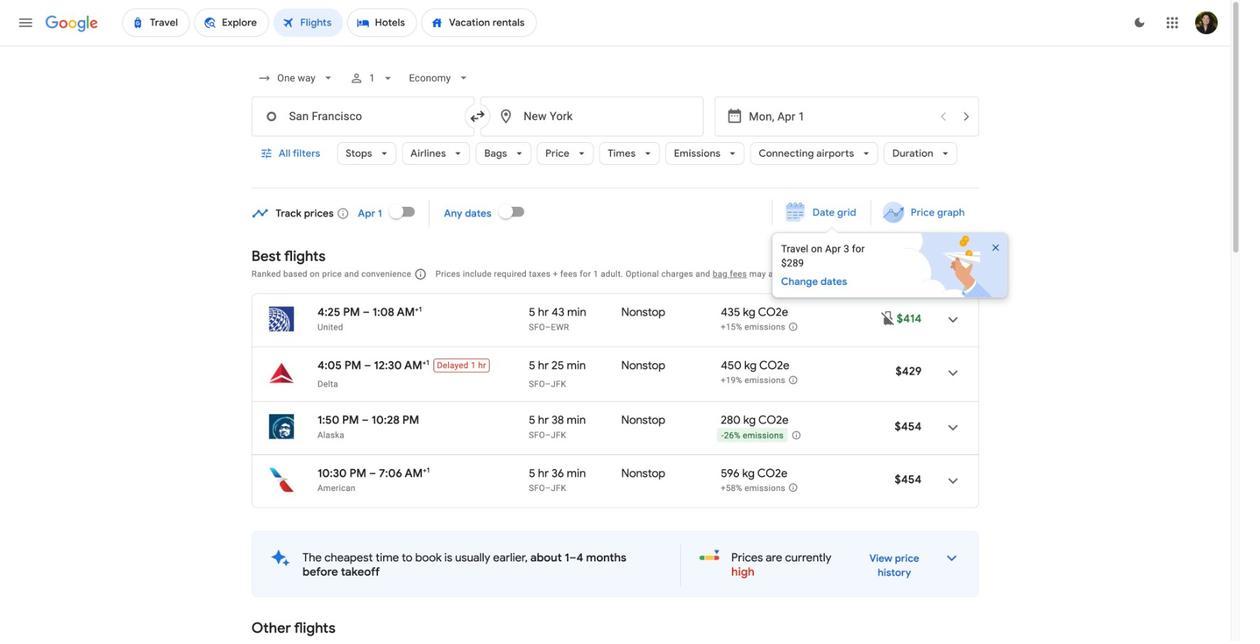Task type: locate. For each thing, give the bounding box(es) containing it.
nonstop flight. element for total duration 5 hr 25 min. element
[[621, 359, 666, 379]]

total duration 5 hr 43 min. element
[[529, 305, 621, 322]]

total duration 5 hr 36 min. element
[[529, 466, 621, 483]]

1 vertical spatial 454 us dollars text field
[[895, 473, 922, 487]]

learn more about ranking image
[[414, 268, 427, 281]]

main content
[[252, 195, 1023, 641]]

0 vertical spatial 454 us dollars text field
[[895, 419, 922, 434]]

None field
[[252, 61, 341, 95], [404, 61, 477, 95], [252, 61, 341, 95], [404, 61, 477, 95]]

Departure text field
[[749, 97, 931, 136]]

454 us dollars text field for "total duration 5 hr 38 min." element
[[895, 419, 922, 434]]

Departure time: 1:50 PM. text field
[[318, 413, 359, 427]]

change appearance image
[[1123, 6, 1157, 40]]

454 US dollars text field
[[895, 419, 922, 434], [895, 473, 922, 487]]

nonstop flight. element
[[621, 305, 666, 322], [621, 359, 666, 379], [621, 413, 666, 430], [621, 466, 666, 483]]

3 nonstop flight. element from the top
[[621, 413, 666, 430]]

loading results progress bar
[[0, 45, 1231, 48]]

Departure time: 4:25 PM. text field
[[318, 305, 360, 320]]

1 454 us dollars text field from the top
[[895, 419, 922, 434]]

2 454 us dollars text field from the top
[[895, 473, 922, 487]]

total duration 5 hr 25 min. element
[[529, 359, 621, 379]]

4 nonstop flight. element from the top
[[621, 466, 666, 483]]

leaves san francisco international airport at 4:25 pm on monday, april 1 and arrives at newark liberty international airport at 1:08 am on tuesday, april 2. element
[[318, 305, 422, 320]]

Departure time: 10:30 PM. text field
[[318, 466, 367, 481]]

1 nonstop flight. element from the top
[[621, 305, 666, 322]]

nonstop flight. element for "total duration 5 hr 38 min." element
[[621, 413, 666, 430]]

this price for this flight doesn't include overhead bin access. if you need a carry-on bag, use the bags filter to update prices. image
[[880, 310, 897, 327]]

None search field
[[252, 61, 979, 188]]

2 nonstop flight. element from the top
[[621, 359, 666, 379]]

Where to? text field
[[480, 97, 704, 136]]

Arrival time: 7:06 AM on  Tuesday, April 2. text field
[[379, 466, 430, 481]]

main menu image
[[17, 14, 34, 31]]



Task type: vqa. For each thing, say whether or not it's contained in the screenshot.
the topmost Nonstop flight. "Element"
no



Task type: describe. For each thing, give the bounding box(es) containing it.
429 US dollars text field
[[896, 364, 922, 379]]

Departure time: 4:05 PM. text field
[[318, 358, 361, 373]]

find the best price region
[[252, 195, 1023, 298]]

leaves san francisco international airport at 10:30 pm on monday, april 1 and arrives at john f. kennedy international airport at 7:06 am on tuesday, april 2. element
[[318, 466, 430, 481]]

swap origin and destination. image
[[469, 108, 486, 125]]

nonstop flight. element for total duration 5 hr 43 min. element
[[621, 305, 666, 322]]

Arrival time: 10:28 PM. text field
[[372, 413, 419, 427]]

454 us dollars text field for total duration 5 hr 36 min. element
[[895, 473, 922, 487]]

Arrival time: 12:30 AM on  Tuesday, April 2. text field
[[374, 358, 429, 373]]

leaves san francisco international airport at 4:05 pm on monday, april 1 and arrives at john f. kennedy international airport at 12:30 am on tuesday, april 2. element
[[318, 358, 429, 373]]

414 US dollars text field
[[897, 312, 922, 326]]

close image
[[990, 242, 1002, 253]]

leaves san francisco international airport at 1:50 pm on monday, april 1 and arrives at john f. kennedy international airport at 10:28 pm on monday, april 1. element
[[318, 413, 419, 427]]

Where from? text field
[[252, 97, 475, 136]]

total duration 5 hr 38 min. element
[[529, 413, 621, 430]]

Arrival time: 1:08 AM on  Tuesday, April 2. text field
[[373, 305, 422, 320]]

learn more about tracked prices image
[[337, 207, 350, 220]]

nonstop flight. element for total duration 5 hr 36 min. element
[[621, 466, 666, 483]]



